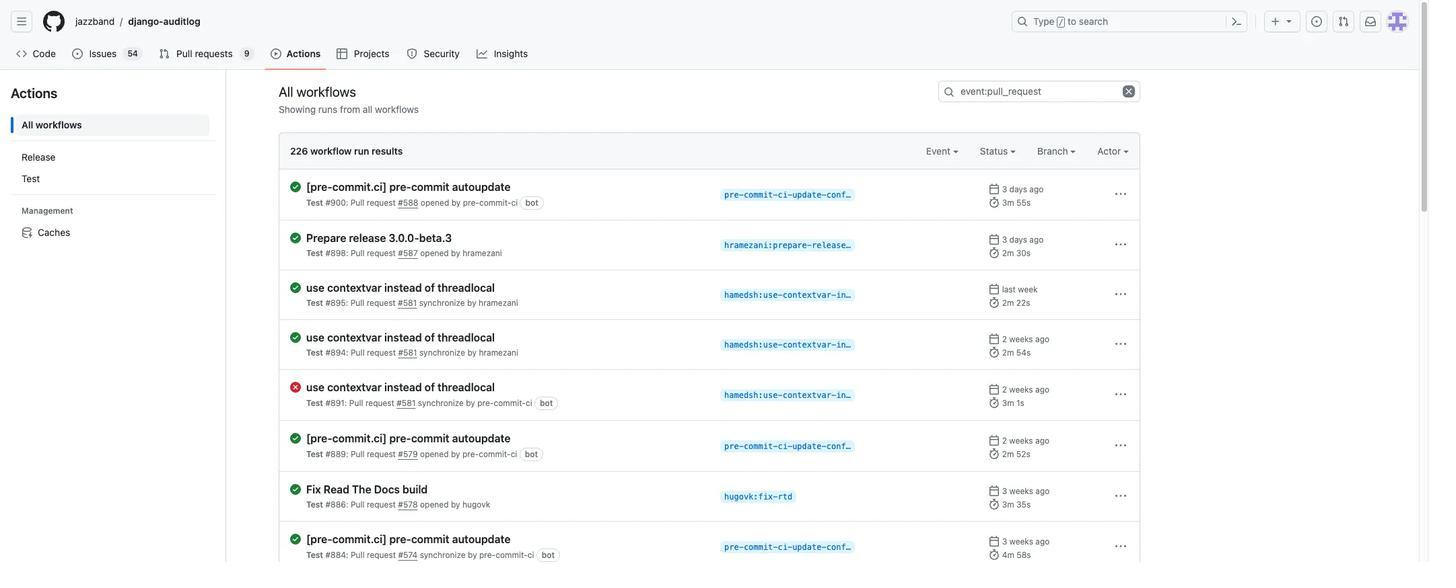 Task type: vqa. For each thing, say whether or not it's contained in the screenshot.


Task type: describe. For each thing, give the bounding box(es) containing it.
threadlocal for use contextvar instead of threadlocal test #894: pull request #581 synchronize             by hramezani
[[438, 332, 495, 344]]

#898:
[[326, 248, 348, 259]]

55s
[[1017, 198, 1031, 208]]

use contextvar instead of threadlocal test #895: pull request #581 synchronize             by hramezani
[[306, 282, 518, 308]]

all
[[363, 104, 373, 115]]

contextvar- for use contextvar instead of threadlocal test #894: pull request #581 synchronize             by hramezani
[[783, 341, 836, 350]]

actions link
[[265, 44, 326, 64]]

#894:
[[326, 348, 349, 358]]

3 for 4m 58s
[[1002, 537, 1008, 547]]

days for [pre-commit.ci] pre-commit autoupdate
[[1010, 185, 1028, 195]]

54s
[[1017, 348, 1031, 358]]

hramezani:prepare-release-3-beta3 link
[[720, 240, 885, 252]]

runs
[[318, 104, 338, 115]]

workflow
[[310, 145, 352, 157]]

30s
[[1017, 248, 1031, 259]]

test left #900: at the left top of page
[[306, 198, 323, 208]]

of- for use contextvar instead of threadlocal test #894: pull request #581 synchronize             by hramezani
[[875, 341, 890, 350]]

226
[[290, 145, 308, 157]]

show options image for 3 days ago
[[1116, 189, 1127, 200]]

config for 3 days ago
[[827, 191, 856, 200]]

search
[[1079, 15, 1108, 27]]

#574 link
[[398, 551, 418, 561]]

3 run duration image from the top
[[989, 398, 1000, 409]]

test left #884:
[[306, 551, 323, 561]]

test #891:
[[306, 399, 349, 409]]

test inside the fix read the docs build test #886: pull request #578 opened             by hugovk
[[306, 500, 323, 510]]

hugovk
[[463, 500, 490, 510]]

fix read the docs build test #886: pull request #578 opened             by hugovk
[[306, 484, 490, 510]]

hugovk:fix-
[[725, 493, 778, 502]]

use for use contextvar instead of threadlocal test #895: pull request #581 synchronize             by hramezani
[[306, 282, 325, 294]]

3 of- from the top
[[875, 391, 890, 401]]

3m 1s
[[1002, 399, 1025, 409]]

pull right #891:
[[349, 399, 363, 409]]

bot for pull request #581 synchronize             by pre-commit-ci
[[540, 399, 553, 409]]

issue opened image for git pull request image
[[72, 48, 83, 59]]

jazzband
[[75, 15, 115, 27]]

ago for 4m 58s
[[1036, 537, 1050, 547]]

1s
[[1017, 399, 1025, 409]]

show options image for 2 weeks ago
[[1116, 441, 1127, 452]]

3 use contextvar instead of threadlocal link from the top
[[306, 381, 710, 395]]

contextvar for use contextvar instead of threadlocal test #895: pull request #581 synchronize             by hramezani
[[327, 282, 382, 294]]

2 for [pre-commit.ci] pre-commit autoupdate
[[1002, 436, 1007, 446]]

issues
[[89, 48, 117, 59]]

synchronize right the #574
[[420, 551, 466, 561]]

commit for #574
[[411, 534, 450, 546]]

pull right git pull request image
[[177, 48, 192, 59]]

2 for use contextvar instead of threadlocal
[[1002, 385, 1007, 395]]

auditlog
[[163, 15, 200, 27]]

use contextvar instead of threadlocal link for use contextvar instead of threadlocal test #894: pull request #581 synchronize             by hramezani
[[306, 331, 710, 345]]

hramezani:prepare-
[[725, 241, 812, 250]]

hramezani link for use contextvar instead of threadlocal test #895: pull request #581 synchronize             by hramezani
[[479, 298, 518, 308]]

bot for pull request #574 synchronize             by pre-commit-ci
[[542, 551, 555, 561]]

1 opened from the top
[[421, 198, 449, 208]]

by inside the fix read the docs build test #886: pull request #578 opened             by hugovk
[[451, 500, 460, 510]]

of for use contextvar instead of threadlocal test #895: pull request #581 synchronize             by hramezani
[[425, 282, 435, 294]]

config for 3 weeks ago
[[827, 543, 856, 553]]

request left the '#579' link
[[367, 450, 396, 460]]

hugovk:fix-rtd link
[[720, 492, 797, 504]]

projects link
[[332, 44, 396, 64]]

use contextvar instead of threadlocal
[[306, 382, 495, 394]]

failed image
[[290, 382, 301, 393]]

pre-commit-ci-update-config for 2 weeks ago
[[725, 442, 856, 452]]

2 weeks ago for use contextvar instead of threadlocal
[[1002, 385, 1050, 395]]

insights link
[[471, 44, 535, 64]]

3 3m from the top
[[1002, 500, 1015, 510]]

bot for pull request #579 opened             by pre-commit-ci
[[525, 450, 538, 460]]

1 vertical spatial workflows
[[375, 104, 419, 115]]

instead for use contextvar instead of threadlocal test #895: pull request #581 synchronize             by hramezani
[[384, 282, 422, 294]]

[pre-commit.ci] pre-commit autoupdate link for pull request #588 opened             by pre-commit-ci
[[306, 180, 710, 194]]

caches
[[38, 227, 70, 238]]

2m for prepare release 3.0.0-beta.3 test #898: pull request #587 opened             by hramezani
[[1002, 248, 1014, 259]]

#581 for use contextvar instead of threadlocal test #894: pull request #581 synchronize             by hramezani
[[398, 348, 417, 358]]

0 horizontal spatial all workflows
[[22, 119, 82, 131]]

update- for 3 weeks ago
[[793, 543, 827, 553]]

security
[[424, 48, 460, 59]]

3 threadvars from the top
[[890, 391, 939, 401]]

3 weeks ago for fix read the docs build
[[1002, 487, 1050, 497]]

threadlocal for use contextvar instead of threadlocal test #895: pull request #581 synchronize             by hramezani
[[438, 282, 495, 294]]

ago for 2m 30s
[[1030, 235, 1044, 245]]

use for use contextvar instead of threadlocal test #894: pull request #581 synchronize             by hramezani
[[306, 332, 325, 344]]

of- for use contextvar instead of threadlocal test #895: pull request #581 synchronize             by hramezani
[[875, 291, 890, 300]]

bot for pull request #588 opened             by pre-commit-ci
[[526, 198, 539, 208]]

58s
[[1017, 551, 1031, 561]]

actor button
[[1098, 144, 1129, 158]]

hamedsh:use-contextvar-instead-of-threadvars for use contextvar instead of threadlocal test #895: pull request #581 synchronize             by hramezani
[[725, 291, 939, 300]]

[pre-commit.ci] pre-commit autoupdate for #588
[[306, 181, 511, 193]]

request down use contextvar instead of threadlocal
[[366, 399, 395, 409]]

instead- for use contextvar instead of threadlocal test #894: pull request #581 synchronize             by hramezani
[[836, 341, 875, 350]]

calendar image for 3m 35s
[[989, 486, 1000, 497]]

hramezani link for prepare release 3.0.0-beta.3 test #898: pull request #587 opened             by hramezani
[[463, 248, 502, 259]]

pull right the #889:
[[351, 450, 365, 460]]

ago for 2m 54s
[[1036, 335, 1050, 345]]

hamedsh:use- for use contextvar instead of threadlocal test #894: pull request #581 synchronize             by hramezani
[[725, 341, 783, 350]]

commit for #579
[[411, 433, 450, 445]]

test link
[[16, 168, 209, 190]]

#579
[[398, 450, 418, 460]]

4m
[[1002, 551, 1015, 561]]

calendar image for 3 weeks ago
[[989, 537, 1000, 547]]

calendar image for 2m 54s
[[989, 334, 1000, 345]]

2m 30s
[[1002, 248, 1031, 259]]

pre-commit-ci-update-config link for 3 days ago
[[720, 189, 856, 201]]

pull right #900: at the left top of page
[[351, 198, 365, 208]]

hugovk:fix-rtd
[[725, 493, 793, 502]]

test #884:
[[306, 551, 351, 561]]

shield image
[[407, 48, 417, 59]]

2 vertical spatial #581 link
[[397, 399, 416, 409]]

actor
[[1098, 145, 1124, 157]]

build
[[403, 484, 428, 496]]

ago for 3m 35s
[[1036, 487, 1050, 497]]

#587 link
[[398, 248, 418, 259]]

hamedsh:use- for use contextvar instead of threadlocal test #895: pull request #581 synchronize             by hramezani
[[725, 291, 783, 300]]

test inside prepare release 3.0.0-beta.3 test #898: pull request #587 opened             by hramezani
[[306, 248, 323, 259]]

contextvar for use contextvar instead of threadlocal
[[327, 382, 382, 394]]

update- for 3 days ago
[[793, 191, 827, 200]]

use contextvar instead of threadlocal link for use contextvar instead of threadlocal test #895: pull request #581 synchronize             by hramezani
[[306, 281, 710, 295]]

test left #891:
[[306, 399, 323, 409]]

calendar image for 3 days ago
[[989, 234, 1000, 245]]

pre-commit-ci link for pull request #588 opened             by pre-commit-ci
[[463, 198, 518, 208]]

#581 link for use contextvar instead of threadlocal test #894: pull request #581 synchronize             by hramezani
[[398, 348, 417, 358]]

hugovk link
[[463, 500, 490, 510]]

docs
[[374, 484, 400, 496]]

request left the #574
[[367, 551, 396, 561]]

hamedsh:use-contextvar-instead-of-threadvars link for use contextvar instead of threadlocal test #895: pull request #581 synchronize             by hramezani
[[720, 290, 939, 302]]

showing
[[279, 104, 316, 115]]

3 for 3m 55s
[[1002, 185, 1008, 195]]

run duration image for 2m 52s
[[989, 449, 1000, 460]]

issue opened image for git pull request icon
[[1312, 16, 1322, 27]]

3 hamedsh:use- from the top
[[725, 391, 783, 401]]

3m 35s
[[1002, 500, 1031, 510]]

autoupdate for pull request #574 synchronize             by pre-commit-ci
[[452, 534, 511, 546]]

pre-commit-ci link for pull request #574 synchronize             by pre-commit-ci
[[479, 551, 534, 561]]

3 show options image from the top
[[1116, 390, 1127, 401]]

week
[[1018, 285, 1038, 295]]

notifications image
[[1366, 16, 1376, 27]]

fix
[[306, 484, 321, 496]]

4 2m from the top
[[1002, 450, 1014, 460]]

run
[[354, 145, 369, 157]]

opened inside the fix read the docs build test #886: pull request #578 opened             by hugovk
[[420, 500, 449, 510]]

#900:
[[326, 198, 348, 208]]

#588 link
[[398, 198, 418, 208]]

#581 link for use contextvar instead of threadlocal test #895: pull request #581 synchronize             by hramezani
[[398, 298, 417, 308]]

django-
[[128, 15, 163, 27]]

[pre- for #889:
[[306, 433, 332, 445]]

pull inside prepare release 3.0.0-beta.3 test #898: pull request #587 opened             by hramezani
[[351, 248, 365, 259]]

#581 for use contextvar instead of threadlocal test #895: pull request #581 synchronize             by hramezani
[[398, 298, 417, 308]]

3-
[[851, 241, 861, 250]]

update- for 2 weeks ago
[[793, 442, 827, 452]]

pre-commit-ci-update-config link for 3 weeks ago
[[720, 542, 856, 554]]

synchronize inside use contextvar instead of threadlocal test #895: pull request #581 synchronize             by hramezani
[[419, 298, 465, 308]]

play image
[[270, 48, 281, 59]]

calendar image for last week
[[989, 284, 1000, 295]]

showing runs from all workflows
[[279, 104, 419, 115]]

projects
[[354, 48, 390, 59]]

results
[[372, 145, 403, 157]]

security link
[[401, 44, 466, 64]]

insights
[[494, 48, 528, 59]]

#579 link
[[398, 450, 418, 460]]

commit.ci] for test #889:
[[332, 433, 387, 445]]

event
[[926, 145, 953, 157]]

pull requests
[[177, 48, 233, 59]]

0 vertical spatial all workflows
[[279, 84, 356, 99]]

#587
[[398, 248, 418, 259]]

pull right #884:
[[351, 551, 365, 561]]

run duration image for 3m 35s
[[989, 500, 1000, 510]]

beta3
[[861, 241, 885, 250]]

5 completed successfully image from the top
[[290, 535, 301, 545]]

commit.ci] for test #900:
[[332, 181, 387, 193]]

prepare release 3.0.0-beta.3 test #898: pull request #587 opened             by hramezani
[[306, 232, 502, 259]]

opened inside prepare release 3.0.0-beta.3 test #898: pull request #587 opened             by hramezani
[[420, 248, 449, 259]]

completed successfully image for use contextvar instead of threadlocal test #895: pull request #581 synchronize             by hramezani
[[290, 283, 301, 294]]

threadvars for use contextvar instead of threadlocal test #894: pull request #581 synchronize             by hramezani
[[890, 341, 939, 350]]

run duration image for 2m 30s
[[989, 248, 1000, 259]]

pull request #579 opened             by pre-commit-ci
[[351, 450, 517, 460]]

to
[[1068, 15, 1077, 27]]



Task type: locate. For each thing, give the bounding box(es) containing it.
requests
[[195, 48, 233, 59]]

2 pre-commit-ci-update-config from the top
[[725, 442, 856, 452]]

1 commit.ci] from the top
[[332, 181, 387, 193]]

3m for use contextvar instead of threadlocal
[[1002, 399, 1015, 409]]

5 weeks from the top
[[1010, 537, 1034, 547]]

of down use contextvar instead of threadlocal test #895: pull request #581 synchronize             by hramezani
[[425, 332, 435, 344]]

run duration image for use contextvar instead of threadlocal test #894: pull request #581 synchronize             by hramezani
[[989, 347, 1000, 358]]

run duration image left 3m 35s
[[989, 500, 1000, 510]]

2 contextvar from the top
[[327, 332, 382, 344]]

0 horizontal spatial issue opened image
[[72, 48, 83, 59]]

0 vertical spatial #581 link
[[398, 298, 417, 308]]

plus image
[[1271, 16, 1281, 27]]

use right failed image
[[306, 382, 325, 394]]

0 vertical spatial 3 weeks ago
[[1002, 487, 1050, 497]]

2 update- from the top
[[793, 442, 827, 452]]

0 vertical spatial use contextvar instead of threadlocal link
[[306, 281, 710, 295]]

1 3 from the top
[[1002, 185, 1008, 195]]

Filter workflow runs search field
[[939, 81, 1141, 102]]

2 weeks ago up the '54s'
[[1002, 335, 1050, 345]]

by inside use contextvar instead of threadlocal test #894: pull request #581 synchronize             by hramezani
[[468, 348, 477, 358]]

0 vertical spatial show options image
[[1116, 189, 1127, 200]]

instead inside use contextvar instead of threadlocal test #895: pull request #581 synchronize             by hramezani
[[384, 282, 422, 294]]

3 for 3m 35s
[[1002, 487, 1008, 497]]

2 weeks ago up 52s
[[1002, 436, 1050, 446]]

calendar image
[[989, 234, 1000, 245], [989, 284, 1000, 295], [989, 436, 1000, 446], [989, 537, 1000, 547]]

2 up 2m 52s
[[1002, 436, 1007, 446]]

all workflows
[[279, 84, 356, 99], [22, 119, 82, 131]]

3.0.0-
[[389, 232, 419, 244]]

weeks
[[1010, 335, 1033, 345], [1010, 385, 1033, 395], [1010, 436, 1033, 446], [1010, 487, 1034, 497], [1010, 537, 1034, 547]]

1 threadvars from the top
[[890, 291, 939, 300]]

3 pre-commit-ci-update-config link from the top
[[720, 542, 856, 554]]

1 2 from the top
[[1002, 335, 1007, 345]]

0 horizontal spatial actions
[[11, 86, 57, 101]]

0 vertical spatial 3m
[[1002, 198, 1015, 208]]

2 threadlocal from the top
[[438, 332, 495, 344]]

2 vertical spatial hamedsh:use-
[[725, 391, 783, 401]]

9
[[244, 48, 250, 59]]

1 days from the top
[[1010, 185, 1028, 195]]

pull inside use contextvar instead of threadlocal test #895: pull request #581 synchronize             by hramezani
[[351, 298, 365, 308]]

2 vertical spatial 3m
[[1002, 500, 1015, 510]]

1 vertical spatial [pre-commit.ci] pre-commit autoupdate
[[306, 433, 511, 445]]

workflows up runs
[[297, 84, 356, 99]]

2 vertical spatial contextvar
[[327, 382, 382, 394]]

[pre-commit.ci] pre-commit autoupdate link for pull request #574 synchronize             by pre-commit-ci
[[306, 533, 710, 547]]

run duration image left 3m 1s
[[989, 398, 1000, 409]]

prepare
[[306, 232, 346, 244]]

4 completed successfully image from the top
[[290, 333, 301, 343]]

2 autoupdate from the top
[[452, 433, 511, 445]]

2 [pre- from the top
[[306, 433, 332, 445]]

1 vertical spatial 2
[[1002, 385, 1007, 395]]

54
[[128, 48, 138, 59]]

1 calendar image from the top
[[989, 234, 1000, 245]]

3 commit.ci] from the top
[[332, 534, 387, 546]]

2 3 weeks ago from the top
[[1002, 537, 1050, 547]]

0 vertical spatial contextvar-
[[783, 291, 836, 300]]

0 vertical spatial commit
[[411, 181, 450, 193]]

2m for use contextvar instead of threadlocal test #894: pull request #581 synchronize             by hramezani
[[1002, 348, 1014, 358]]

1 contextvar- from the top
[[783, 291, 836, 300]]

2 vertical spatial run duration image
[[989, 398, 1000, 409]]

1 vertical spatial run duration image
[[989, 347, 1000, 358]]

clear filters image
[[1123, 86, 1135, 98]]

instead down #587 link
[[384, 282, 422, 294]]

2 vertical spatial pre-commit-ci-update-config
[[725, 543, 856, 553]]

issue opened image
[[1312, 16, 1322, 27], [72, 48, 83, 59]]

synchronize inside use contextvar instead of threadlocal test #894: pull request #581 synchronize             by hramezani
[[420, 348, 465, 358]]

hramezani for use contextvar instead of threadlocal test #895: pull request #581 synchronize             by hramezani
[[479, 298, 518, 308]]

branch
[[1038, 145, 1071, 157]]

2 up 2m 54s
[[1002, 335, 1007, 345]]

0 vertical spatial list
[[70, 11, 1004, 32]]

contextvar for use contextvar instead of threadlocal test #894: pull request #581 synchronize             by hramezani
[[327, 332, 382, 344]]

0 vertical spatial config
[[827, 191, 856, 200]]

hramezani for use contextvar instead of threadlocal test #894: pull request #581 synchronize             by hramezani
[[479, 348, 519, 358]]

hramezani inside use contextvar instead of threadlocal test #895: pull request #581 synchronize             by hramezani
[[479, 298, 518, 308]]

test #900:
[[306, 198, 351, 208]]

beta.3
[[419, 232, 452, 244]]

actions down code 'link'
[[11, 86, 57, 101]]

test inside use contextvar instead of threadlocal test #894: pull request #581 synchronize             by hramezani
[[306, 348, 323, 358]]

completed successfully image
[[290, 434, 301, 444], [290, 485, 301, 496]]

1 vertical spatial [pre-
[[306, 433, 332, 445]]

2 vertical spatial workflows
[[36, 119, 82, 131]]

code
[[33, 48, 56, 59]]

pre-commit-ci link
[[463, 198, 518, 208], [478, 399, 532, 409], [463, 450, 517, 460], [479, 551, 534, 561]]

0 vertical spatial update-
[[793, 191, 827, 200]]

weeks up the '54s'
[[1010, 335, 1033, 345]]

show options image for last week
[[1116, 290, 1127, 300]]

workflows
[[297, 84, 356, 99], [375, 104, 419, 115], [36, 119, 82, 131]]

pull right #894: at the bottom left of the page
[[351, 348, 365, 358]]

1 vertical spatial update-
[[793, 442, 827, 452]]

use up test #891:
[[306, 332, 325, 344]]

#581 link down use contextvar instead of threadlocal
[[397, 399, 416, 409]]

3 show options image from the top
[[1116, 441, 1127, 452]]

hramezani inside use contextvar instead of threadlocal test #894: pull request #581 synchronize             by hramezani
[[479, 348, 519, 358]]

2m 54s
[[1002, 348, 1031, 358]]

hramezani
[[463, 248, 502, 259], [479, 298, 518, 308], [479, 348, 519, 358]]

2 vertical spatial autoupdate
[[452, 534, 511, 546]]

#581 link up use contextvar instead of threadlocal test #894: pull request #581 synchronize             by hramezani
[[398, 298, 417, 308]]

request left #588
[[367, 198, 396, 208]]

weeks for 1s
[[1010, 385, 1033, 395]]

all inside list
[[22, 119, 33, 131]]

3 instead- from the top
[[836, 391, 875, 401]]

0 vertical spatial commit.ci]
[[332, 181, 387, 193]]

config
[[827, 191, 856, 200], [827, 442, 856, 452], [827, 543, 856, 553]]

5 show options image from the top
[[1116, 542, 1127, 553]]

of for use contextvar instead of threadlocal
[[425, 382, 435, 394]]

test inside test link
[[22, 173, 40, 185]]

[pre-commit.ci] pre-commit autoupdate link up 'fix read the docs build' link
[[306, 432, 710, 446]]

hamedsh:use-
[[725, 291, 783, 300], [725, 341, 783, 350], [725, 391, 783, 401]]

1 vertical spatial ci-
[[778, 442, 793, 452]]

days
[[1010, 185, 1028, 195], [1010, 235, 1028, 245]]

by inside prepare release 3.0.0-beta.3 test #898: pull request #587 opened             by hramezani
[[451, 248, 460, 259]]

[pre-commit.ci] pre-commit autoupdate link
[[306, 180, 710, 194], [306, 432, 710, 446], [306, 533, 710, 547]]

last
[[1002, 285, 1016, 295]]

from
[[340, 104, 360, 115]]

run duration image
[[989, 197, 1000, 208], [989, 248, 1000, 259], [989, 449, 1000, 460], [989, 500, 1000, 510], [989, 550, 1000, 561]]

0 vertical spatial [pre-
[[306, 181, 332, 193]]

2 run duration image from the top
[[989, 347, 1000, 358]]

4 opened from the top
[[420, 500, 449, 510]]

weeks for 58s
[[1010, 537, 1034, 547]]

1 vertical spatial all
[[22, 119, 33, 131]]

last week
[[1002, 285, 1038, 295]]

#581 inside use contextvar instead of threadlocal test #894: pull request #581 synchronize             by hramezani
[[398, 348, 417, 358]]

3 up 2m 30s
[[1002, 235, 1008, 245]]

test
[[22, 173, 40, 185], [306, 198, 323, 208], [306, 248, 323, 259], [306, 298, 323, 308], [306, 348, 323, 358], [306, 399, 323, 409], [306, 450, 323, 460], [306, 500, 323, 510], [306, 551, 323, 561]]

pre-commit-ci-update-config link for 2 weeks ago
[[720, 441, 856, 453]]

1 hamedsh:use-contextvar-instead-of-threadvars from the top
[[725, 291, 939, 300]]

2 vertical spatial [pre-commit.ci] pre-commit autoupdate
[[306, 534, 511, 546]]

commit.ci] up #900: at the left top of page
[[332, 181, 387, 193]]

1 horizontal spatial /
[[1059, 18, 1064, 27]]

update- up hramezani:prepare-release-3-beta3
[[793, 191, 827, 200]]

3 2 weeks ago from the top
[[1002, 436, 1050, 446]]

0 vertical spatial pre-commit-ci-update-config link
[[720, 189, 856, 201]]

weeks for 54s
[[1010, 335, 1033, 345]]

request right #895:
[[367, 298, 396, 308]]

list containing all workflows
[[11, 109, 215, 249]]

calendar image for 3m 1s
[[989, 384, 1000, 395]]

all up release
[[22, 119, 33, 131]]

[pre-commit.ci] pre-commit autoupdate
[[306, 181, 511, 193], [306, 433, 511, 445], [306, 534, 511, 546]]

synchronize up use contextvar instead of threadlocal test #894: pull request #581 synchronize             by hramezani
[[419, 298, 465, 308]]

1 horizontal spatial issue opened image
[[1312, 16, 1322, 27]]

commit
[[411, 181, 450, 193], [411, 433, 450, 445], [411, 534, 450, 546]]

pull request #581 synchronize             by pre-commit-ci
[[349, 399, 532, 409]]

1 [pre- from the top
[[306, 181, 332, 193]]

status button
[[980, 144, 1016, 158]]

request inside use contextvar instead of threadlocal test #895: pull request #581 synchronize             by hramezani
[[367, 298, 396, 308]]

1 calendar image from the top
[[989, 184, 1000, 195]]

0 vertical spatial instead-
[[836, 291, 875, 300]]

1 of from the top
[[425, 282, 435, 294]]

1 horizontal spatial actions
[[287, 48, 321, 59]]

0 vertical spatial 3 days ago
[[1002, 185, 1044, 195]]

1 vertical spatial #581
[[398, 348, 417, 358]]

1 vertical spatial [pre-commit.ci] pre-commit autoupdate link
[[306, 432, 710, 446]]

2 pre-commit-ci-update-config link from the top
[[720, 441, 856, 453]]

1 vertical spatial instead
[[384, 332, 422, 344]]

0 vertical spatial hamedsh:use-contextvar-instead-of-threadvars
[[725, 291, 939, 300]]

2m left the '54s'
[[1002, 348, 1014, 358]]

2 hamedsh:use-contextvar-instead-of-threadvars link from the top
[[720, 339, 939, 351]]

[pre- up test #889: in the bottom left of the page
[[306, 433, 332, 445]]

test left the #889:
[[306, 450, 323, 460]]

/ inside type / to search
[[1059, 18, 1064, 27]]

of inside use contextvar instead of threadlocal test #894: pull request #581 synchronize             by hramezani
[[425, 332, 435, 344]]

3 2m from the top
[[1002, 348, 1014, 358]]

3 [pre-commit.ci] pre-commit autoupdate from the top
[[306, 534, 511, 546]]

autoupdate for pull request #588 opened             by pre-commit-ci
[[452, 181, 511, 193]]

actions right play icon
[[287, 48, 321, 59]]

show options image for beta.3
[[1116, 240, 1127, 250]]

1 show options image from the top
[[1116, 189, 1127, 200]]

completed successfully image down failed image
[[290, 434, 301, 444]]

1 [pre-commit.ci] pre-commit autoupdate link from the top
[[306, 180, 710, 194]]

3 days ago for [pre-commit.ci] pre-commit autoupdate
[[1002, 185, 1044, 195]]

2 vertical spatial ci-
[[778, 543, 793, 553]]

1 weeks from the top
[[1010, 335, 1033, 345]]

[pre-commit.ci] pre-commit autoupdate link down hugovk link
[[306, 533, 710, 547]]

#891:
[[326, 399, 347, 409]]

opened down beta.3
[[420, 248, 449, 259]]

pull inside the fix read the docs build test #886: pull request #578 opened             by hugovk
[[351, 500, 365, 510]]

command palette image
[[1232, 16, 1242, 27]]

0 vertical spatial issue opened image
[[1312, 16, 1322, 27]]

completed successfully image for fix read the docs build
[[290, 485, 301, 496]]

instead inside use contextvar instead of threadlocal test #894: pull request #581 synchronize             by hramezani
[[384, 332, 422, 344]]

2m for use contextvar instead of threadlocal test #895: pull request #581 synchronize             by hramezani
[[1002, 298, 1014, 308]]

of for use contextvar instead of threadlocal test #894: pull request #581 synchronize             by hramezani
[[425, 332, 435, 344]]

pre-commit-ci-update-config up the hramezani:prepare-release-3-beta3 link
[[725, 191, 856, 200]]

0 vertical spatial 2
[[1002, 335, 1007, 345]]

[pre- up test #884:
[[306, 534, 332, 546]]

52s
[[1017, 450, 1031, 460]]

2 completed successfully image from the top
[[290, 485, 301, 496]]

3 completed successfully image from the top
[[290, 283, 301, 294]]

2 completed successfully image from the top
[[290, 233, 301, 244]]

jazzband link
[[70, 11, 120, 32]]

days up 3m 55s
[[1010, 185, 1028, 195]]

2 up 3m 1s
[[1002, 385, 1007, 395]]

pull down the
[[351, 500, 365, 510]]

request up use contextvar instead of threadlocal
[[367, 348, 396, 358]]

request inside prepare release 3.0.0-beta.3 test #898: pull request #587 opened             by hramezani
[[367, 248, 396, 259]]

by inside use contextvar instead of threadlocal test #895: pull request #581 synchronize             by hramezani
[[467, 298, 477, 308]]

search image
[[944, 87, 955, 98]]

hramezani inside prepare release 3.0.0-beta.3 test #898: pull request #587 opened             by hramezani
[[463, 248, 502, 259]]

1 3 weeks ago from the top
[[1002, 487, 1050, 497]]

contextvar up #894: at the bottom left of the page
[[327, 332, 382, 344]]

graph image
[[477, 48, 488, 59]]

2
[[1002, 335, 1007, 345], [1002, 385, 1007, 395], [1002, 436, 1007, 446]]

of inside the use contextvar instead of threadlocal link
[[425, 382, 435, 394]]

1 vertical spatial actions
[[11, 86, 57, 101]]

2 opened from the top
[[420, 248, 449, 259]]

weeks up 1s
[[1010, 385, 1033, 395]]

3 run duration image from the top
[[989, 449, 1000, 460]]

0 vertical spatial pre-commit-ci-update-config
[[725, 191, 856, 200]]

1 instead- from the top
[[836, 291, 875, 300]]

update- down rtd
[[793, 543, 827, 553]]

ci- up the hramezani:prepare-
[[778, 191, 793, 200]]

update-
[[793, 191, 827, 200], [793, 442, 827, 452], [793, 543, 827, 553]]

opened down build
[[420, 500, 449, 510]]

2 vertical spatial use contextvar instead of threadlocal link
[[306, 381, 710, 395]]

by
[[452, 198, 461, 208], [451, 248, 460, 259], [467, 298, 477, 308], [468, 348, 477, 358], [466, 399, 475, 409], [451, 450, 460, 460], [451, 500, 460, 510], [468, 551, 477, 561]]

4 show options image from the top
[[1116, 492, 1127, 502]]

#581 inside use contextvar instead of threadlocal test #895: pull request #581 synchronize             by hramezani
[[398, 298, 417, 308]]

show options image
[[1116, 240, 1127, 250], [1116, 339, 1127, 350], [1116, 390, 1127, 401], [1116, 492, 1127, 502], [1116, 542, 1127, 553]]

2 vertical spatial instead-
[[836, 391, 875, 401]]

2 calendar image from the top
[[989, 334, 1000, 345]]

use inside use contextvar instead of threadlocal test #894: pull request #581 synchronize             by hramezani
[[306, 332, 325, 344]]

days for prepare release 3.0.0-beta.3
[[1010, 235, 1028, 245]]

instead up pull request #581 synchronize             by pre-commit-ci
[[384, 382, 422, 394]]

table image
[[337, 48, 348, 59]]

homepage image
[[43, 11, 65, 32]]

#895:
[[326, 298, 348, 308]]

2 vertical spatial update-
[[793, 543, 827, 553]]

test down prepare
[[306, 248, 323, 259]]

[pre- for #884:
[[306, 534, 332, 546]]

/ for jazzband
[[120, 16, 123, 27]]

[pre- up test #900:
[[306, 181, 332, 193]]

2 vertical spatial threadvars
[[890, 391, 939, 401]]

list
[[70, 11, 1004, 32], [11, 109, 215, 249]]

#581 down use contextvar instead of threadlocal
[[397, 399, 416, 409]]

test inside use contextvar instead of threadlocal test #895: pull request #581 synchronize             by hramezani
[[306, 298, 323, 308]]

release
[[22, 152, 56, 163]]

of down prepare release 3.0.0-beta.3 test #898: pull request #587 opened             by hramezani
[[425, 282, 435, 294]]

threadvars for use contextvar instead of threadlocal test #895: pull request #581 synchronize             by hramezani
[[890, 291, 939, 300]]

commit up pull request #588 opened             by pre-commit-ci
[[411, 181, 450, 193]]

calendar image
[[989, 184, 1000, 195], [989, 334, 1000, 345], [989, 384, 1000, 395], [989, 486, 1000, 497]]

show options image for of
[[1116, 339, 1127, 350]]

3 2 from the top
[[1002, 436, 1007, 446]]

completed successfully image
[[290, 182, 301, 193], [290, 233, 301, 244], [290, 283, 301, 294], [290, 333, 301, 343], [290, 535, 301, 545]]

1 vertical spatial use
[[306, 332, 325, 344]]

0 vertical spatial hamedsh:use-contextvar-instead-of-threadvars link
[[720, 290, 939, 302]]

instead for use contextvar instead of threadlocal test #894: pull request #581 synchronize             by hramezani
[[384, 332, 422, 344]]

synchronize up pull request #581 synchronize             by pre-commit-ci
[[420, 348, 465, 358]]

4m 58s
[[1002, 551, 1031, 561]]

1 vertical spatial commit
[[411, 433, 450, 445]]

3 up 3m 55s
[[1002, 185, 1008, 195]]

commit.ci] up #884:
[[332, 534, 387, 546]]

2 weeks ago
[[1002, 335, 1050, 345], [1002, 385, 1050, 395], [1002, 436, 1050, 446]]

instead down use contextvar instead of threadlocal test #895: pull request #581 synchronize             by hramezani
[[384, 332, 422, 344]]

opened
[[421, 198, 449, 208], [420, 248, 449, 259], [420, 450, 449, 460], [420, 500, 449, 510]]

threadlocal inside use contextvar instead of threadlocal test #895: pull request #581 synchronize             by hramezani
[[438, 282, 495, 294]]

2 2 weeks ago from the top
[[1002, 385, 1050, 395]]

opened right #579
[[420, 450, 449, 460]]

3m 55s
[[1002, 198, 1031, 208]]

request inside use contextvar instead of threadlocal test #894: pull request #581 synchronize             by hramezani
[[367, 348, 396, 358]]

show options image for docs
[[1116, 492, 1127, 502]]

pre-commit-ci-update-config up rtd
[[725, 442, 856, 452]]

2 3 from the top
[[1002, 235, 1008, 245]]

fix read the docs build link
[[306, 483, 710, 497]]

1 2 weeks ago from the top
[[1002, 335, 1050, 345]]

1 hamedsh:use- from the top
[[725, 291, 783, 300]]

release
[[349, 232, 386, 244]]

contextvar inside use contextvar instead of threadlocal test #894: pull request #581 synchronize             by hramezani
[[327, 332, 382, 344]]

3 contextvar from the top
[[327, 382, 382, 394]]

3 up 3m 35s
[[1002, 487, 1008, 497]]

ago for 3m 1s
[[1036, 385, 1050, 395]]

2 vertical spatial of-
[[875, 391, 890, 401]]

1 show options image from the top
[[1116, 240, 1127, 250]]

contextvar inside use contextvar instead of threadlocal test #895: pull request #581 synchronize             by hramezani
[[327, 282, 382, 294]]

show options image
[[1116, 189, 1127, 200], [1116, 290, 1127, 300], [1116, 441, 1127, 452]]

event button
[[926, 144, 959, 158]]

0 vertical spatial days
[[1010, 185, 1028, 195]]

3 [pre- from the top
[[306, 534, 332, 546]]

None search field
[[939, 81, 1141, 102]]

2 vertical spatial #581
[[397, 399, 416, 409]]

1 use from the top
[[306, 282, 325, 294]]

autoupdate for pull request #579 opened             by pre-commit-ci
[[452, 433, 511, 445]]

#581 up use contextvar instead of threadlocal
[[398, 348, 417, 358]]

ci- down rtd
[[778, 543, 793, 553]]

1 pre-commit-ci-update-config from the top
[[725, 191, 856, 200]]

2 3 days ago from the top
[[1002, 235, 1044, 245]]

0 vertical spatial completed successfully image
[[290, 434, 301, 444]]

3 up 4m
[[1002, 537, 1008, 547]]

#581 up use contextvar instead of threadlocal test #894: pull request #581 synchronize             by hramezani
[[398, 298, 417, 308]]

2 instead- from the top
[[836, 341, 875, 350]]

3 weeks ago up 35s
[[1002, 487, 1050, 497]]

management
[[22, 206, 73, 216]]

2 show options image from the top
[[1116, 339, 1127, 350]]

3 of from the top
[[425, 382, 435, 394]]

pull request #574 synchronize             by pre-commit-ci
[[351, 551, 534, 561]]

pre-commit-ci-update-config for 3 weeks ago
[[725, 543, 856, 553]]

0 horizontal spatial /
[[120, 16, 123, 27]]

[pre-commit.ci] pre-commit autoupdate up #579
[[306, 433, 511, 445]]

caches link
[[16, 222, 209, 244]]

contextvar up #891:
[[327, 382, 382, 394]]

2 calendar image from the top
[[989, 284, 1000, 295]]

autoupdate up pull request #588 opened             by pre-commit-ci
[[452, 181, 511, 193]]

use down prepare
[[306, 282, 325, 294]]

4 calendar image from the top
[[989, 537, 1000, 547]]

0 vertical spatial workflows
[[297, 84, 356, 99]]

1 hamedsh:use-contextvar-instead-of-threadvars link from the top
[[720, 290, 939, 302]]

the
[[352, 484, 371, 496]]

triangle down image
[[1284, 15, 1295, 26]]

ago for 2m 52s
[[1036, 436, 1050, 446]]

workflows up release
[[36, 119, 82, 131]]

request inside the fix read the docs build test #886: pull request #578 opened             by hugovk
[[367, 500, 396, 510]]

weeks up 52s
[[1010, 436, 1033, 446]]

prepare release 3.0.0-beta.3 link
[[306, 232, 710, 245]]

pre-commit-ci-update-config link up the hramezani:prepare-release-3-beta3 link
[[720, 189, 856, 201]]

all workflows up runs
[[279, 84, 356, 99]]

pre-commit-ci link for pull request #581 synchronize             by pre-commit-ci
[[478, 399, 532, 409]]

1 horizontal spatial all
[[279, 84, 293, 99]]

use contextvar instead of threadlocal link
[[306, 281, 710, 295], [306, 331, 710, 345], [306, 381, 710, 395]]

1 vertical spatial threadvars
[[890, 341, 939, 350]]

request down release
[[367, 248, 396, 259]]

1 vertical spatial pre-commit-ci-update-config
[[725, 442, 856, 452]]

test #889:
[[306, 450, 351, 460]]

4 weeks from the top
[[1010, 487, 1034, 497]]

2 2m from the top
[[1002, 298, 1014, 308]]

use for use contextvar instead of threadlocal
[[306, 382, 325, 394]]

3 hamedsh:use-contextvar-instead-of-threadvars link from the top
[[720, 390, 939, 402]]

1 vertical spatial use contextvar instead of threadlocal link
[[306, 331, 710, 345]]

3 days ago
[[1002, 185, 1044, 195], [1002, 235, 1044, 245]]

of inside use contextvar instead of threadlocal test #895: pull request #581 synchronize             by hramezani
[[425, 282, 435, 294]]

0 vertical spatial #581
[[398, 298, 417, 308]]

list containing jazzband
[[70, 11, 1004, 32]]

2 of from the top
[[425, 332, 435, 344]]

run duration image for use contextvar instead of threadlocal test #895: pull request #581 synchronize             by hramezani
[[989, 298, 1000, 308]]

django-auditlog link
[[123, 11, 206, 32]]

2 vertical spatial hramezani
[[479, 348, 519, 358]]

1 horizontal spatial workflows
[[297, 84, 356, 99]]

0 vertical spatial autoupdate
[[452, 181, 511, 193]]

2 threadvars from the top
[[890, 341, 939, 350]]

#578 link
[[398, 500, 418, 510]]

ago
[[1030, 185, 1044, 195], [1030, 235, 1044, 245], [1036, 335, 1050, 345], [1036, 385, 1050, 395], [1036, 436, 1050, 446], [1036, 487, 1050, 497], [1036, 537, 1050, 547]]

completed successfully image for prepare release 3.0.0-beta.3 test #898: pull request #587 opened             by hramezani
[[290, 233, 301, 244]]

1 threadlocal from the top
[[438, 282, 495, 294]]

weeks for 52s
[[1010, 436, 1033, 446]]

1 vertical spatial hamedsh:use-
[[725, 341, 783, 350]]

read
[[324, 484, 349, 496]]

1 ci- from the top
[[778, 191, 793, 200]]

3 opened from the top
[[420, 450, 449, 460]]

2 weeks from the top
[[1010, 385, 1033, 395]]

1 vertical spatial pre-commit-ci-update-config link
[[720, 441, 856, 453]]

2 horizontal spatial workflows
[[375, 104, 419, 115]]

1 pre-commit-ci-update-config link from the top
[[720, 189, 856, 201]]

1 horizontal spatial all workflows
[[279, 84, 356, 99]]

run duration image for 4m 58s
[[989, 550, 1000, 561]]

1 vertical spatial of
[[425, 332, 435, 344]]

pre-commit-ci-update-config link up rtd
[[720, 441, 856, 453]]

calendar image for 2 weeks ago
[[989, 436, 1000, 446]]

3 commit from the top
[[411, 534, 450, 546]]

of up pull request #581 synchronize             by pre-commit-ci
[[425, 382, 435, 394]]

3 pre-commit-ci-update-config from the top
[[725, 543, 856, 553]]

2 vertical spatial hamedsh:use-contextvar-instead-of-threadvars
[[725, 391, 939, 401]]

1 vertical spatial hramezani
[[479, 298, 518, 308]]

2 commit from the top
[[411, 433, 450, 445]]

ci- for 3 days ago
[[778, 191, 793, 200]]

ci- for 3 weeks ago
[[778, 543, 793, 553]]

1 vertical spatial commit.ci]
[[332, 433, 387, 445]]

weeks up 35s
[[1010, 487, 1034, 497]]

commit up pull request #579 opened             by pre-commit-ci
[[411, 433, 450, 445]]

commit.ci] for test #884:
[[332, 534, 387, 546]]

contextvar- for use contextvar instead of threadlocal test #895: pull request #581 synchronize             by hramezani
[[783, 291, 836, 300]]

2 vertical spatial hamedsh:use-contextvar-instead-of-threadvars link
[[720, 390, 939, 402]]

use inside use contextvar instead of threadlocal test #895: pull request #581 synchronize             by hramezani
[[306, 282, 325, 294]]

ci- for 2 weeks ago
[[778, 442, 793, 452]]

use contextvar instead of threadlocal test #894: pull request #581 synchronize             by hramezani
[[306, 332, 519, 358]]

1 completed successfully image from the top
[[290, 182, 301, 193]]

run duration image
[[989, 298, 1000, 308], [989, 347, 1000, 358], [989, 398, 1000, 409]]

3 contextvar- from the top
[[783, 391, 836, 401]]

22s
[[1017, 298, 1031, 308]]

pull right #895:
[[351, 298, 365, 308]]

3 days ago up 55s
[[1002, 185, 1044, 195]]

3 weeks from the top
[[1010, 436, 1033, 446]]

release link
[[16, 147, 209, 168]]

/ left to
[[1059, 18, 1064, 27]]

1 vertical spatial issue opened image
[[72, 48, 83, 59]]

2 weeks ago for [pre-commit.ci] pre-commit autoupdate
[[1002, 436, 1050, 446]]

0 horizontal spatial workflows
[[36, 119, 82, 131]]

instead for use contextvar instead of threadlocal
[[384, 382, 422, 394]]

days up 2m 30s
[[1010, 235, 1028, 245]]

2 hamedsh:use-contextvar-instead-of-threadvars from the top
[[725, 341, 939, 350]]

1 vertical spatial all workflows
[[22, 119, 82, 131]]

2 vertical spatial pre-commit-ci-update-config link
[[720, 542, 856, 554]]

1 vertical spatial hramezani link
[[479, 298, 518, 308]]

git pull request image
[[159, 48, 170, 59]]

pull
[[177, 48, 192, 59], [351, 198, 365, 208], [351, 248, 365, 259], [351, 298, 365, 308], [351, 348, 365, 358], [349, 399, 363, 409], [351, 450, 365, 460], [351, 500, 365, 510], [351, 551, 365, 561]]

#884:
[[326, 551, 349, 561]]

0 vertical spatial run duration image
[[989, 298, 1000, 308]]

code image
[[16, 48, 27, 59]]

3m for [pre-commit.ci] pre-commit autoupdate
[[1002, 198, 1015, 208]]

hamedsh:use-contextvar-instead-of-threadvars link
[[720, 290, 939, 302], [720, 339, 939, 351], [720, 390, 939, 402]]

run duration image left 2m 54s
[[989, 347, 1000, 358]]

weeks up 58s
[[1010, 537, 1034, 547]]

3 instead from the top
[[384, 382, 422, 394]]

1 vertical spatial 3m
[[1002, 399, 1015, 409]]

pre-commit-ci-update-config link
[[720, 189, 856, 201], [720, 441, 856, 453], [720, 542, 856, 554]]

[pre- for #900:
[[306, 181, 332, 193]]

1 vertical spatial contextvar-
[[783, 341, 836, 350]]

2 weeks ago up 1s
[[1002, 385, 1050, 395]]

threadlocal inside use contextvar instead of threadlocal test #894: pull request #581 synchronize             by hramezani
[[438, 332, 495, 344]]

threadlocal for use contextvar instead of threadlocal
[[438, 382, 495, 394]]

3 calendar image from the top
[[989, 436, 1000, 446]]

git pull request image
[[1339, 16, 1349, 27]]

filter workflows element
[[16, 147, 209, 190]]

2 2 from the top
[[1002, 385, 1007, 395]]

1 autoupdate from the top
[[452, 181, 511, 193]]

ci- up rtd
[[778, 442, 793, 452]]

1 [pre-commit.ci] pre-commit autoupdate from the top
[[306, 181, 511, 193]]

commit for #588
[[411, 181, 450, 193]]

[pre-commit.ci] pre-commit autoupdate for #579
[[306, 433, 511, 445]]

status
[[980, 145, 1011, 157]]

type
[[1034, 15, 1055, 27]]

2 show options image from the top
[[1116, 290, 1127, 300]]

completed successfully image for [pre-commit.ci] pre-commit autoupdate
[[290, 434, 301, 444]]

3m left 1s
[[1002, 399, 1015, 409]]

all workflows up release
[[22, 119, 82, 131]]

3 weeks ago for [pre-commit.ci] pre-commit autoupdate
[[1002, 537, 1050, 547]]

ago for 3m 55s
[[1030, 185, 1044, 195]]

[pre-commit.ci] pre-commit autoupdate up the #574 link
[[306, 534, 511, 546]]

synchronize down use contextvar instead of threadlocal
[[418, 399, 464, 409]]

[pre-commit.ci] pre-commit autoupdate up #588 link
[[306, 181, 511, 193]]

[pre-commit.ci] pre-commit autoupdate link up "prepare release 3.0.0-beta.3" link
[[306, 180, 710, 194]]

3 ci- from the top
[[778, 543, 793, 553]]

0 vertical spatial all
[[279, 84, 293, 99]]

#588
[[398, 198, 418, 208]]

3 update- from the top
[[793, 543, 827, 553]]

1 vertical spatial show options image
[[1116, 290, 1127, 300]]

/ inside "jazzband / django-auditlog"
[[120, 16, 123, 27]]

2 vertical spatial use
[[306, 382, 325, 394]]

ci for pull request #581 synchronize             by pre-commit-ci
[[526, 399, 532, 409]]

3 hamedsh:use-contextvar-instead-of-threadvars from the top
[[725, 391, 939, 401]]

pre-commit-ci link for pull request #579 opened             by pre-commit-ci
[[463, 450, 517, 460]]

contextvar-
[[783, 291, 836, 300], [783, 341, 836, 350], [783, 391, 836, 401]]

pre-commit-ci-update-config down rtd
[[725, 543, 856, 553]]

0 vertical spatial of
[[425, 282, 435, 294]]

2 vertical spatial [pre-commit.ci] pre-commit autoupdate link
[[306, 533, 710, 547]]

issue opened image left issues
[[72, 48, 83, 59]]

2 vertical spatial hramezani link
[[479, 348, 519, 358]]

pull inside use contextvar instead of threadlocal test #894: pull request #581 synchronize             by hramezani
[[351, 348, 365, 358]]

2 vertical spatial config
[[827, 543, 856, 553]]

2 vertical spatial instead
[[384, 382, 422, 394]]

hamedsh:use-contextvar-instead-of-threadvars link for use contextvar instead of threadlocal test #894: pull request #581 synchronize             by hramezani
[[720, 339, 939, 351]]

request
[[367, 198, 396, 208], [367, 248, 396, 259], [367, 298, 396, 308], [367, 348, 396, 358], [366, 399, 395, 409], [367, 450, 396, 460], [367, 500, 396, 510], [367, 551, 396, 561]]

0 vertical spatial instead
[[384, 282, 422, 294]]

type / to search
[[1034, 15, 1108, 27]]

#886:
[[326, 500, 348, 510]]

1 3 days ago from the top
[[1002, 185, 1044, 195]]

2 vertical spatial of
[[425, 382, 435, 394]]

2m 52s
[[1002, 450, 1031, 460]]

[pre-commit.ci] pre-commit autoupdate link for pull request #579 opened             by pre-commit-ci
[[306, 432, 710, 446]]

226 workflow run results
[[290, 145, 403, 157]]

hamedsh:use-contextvar-instead-of-threadvars
[[725, 291, 939, 300], [725, 341, 939, 350], [725, 391, 939, 401]]

0 horizontal spatial all
[[22, 119, 33, 131]]

0 vertical spatial actions
[[287, 48, 321, 59]]

#889:
[[326, 450, 348, 460]]

2 hamedsh:use- from the top
[[725, 341, 783, 350]]

1 vertical spatial 3 weeks ago
[[1002, 537, 1050, 547]]

3 threadlocal from the top
[[438, 382, 495, 394]]

2 3m from the top
[[1002, 399, 1015, 409]]

2 of- from the top
[[875, 341, 890, 350]]

0 vertical spatial contextvar
[[327, 282, 382, 294]]

1 use contextvar instead of threadlocal link from the top
[[306, 281, 710, 295]]

pre-commit-ci-update-config link down rtd
[[720, 542, 856, 554]]

1 update- from the top
[[793, 191, 827, 200]]

all workflows link
[[16, 114, 209, 136]]

1 vertical spatial hamedsh:use-contextvar-instead-of-threadvars
[[725, 341, 939, 350]]

of-
[[875, 291, 890, 300], [875, 341, 890, 350], [875, 391, 890, 401]]

autoupdate up pull request #579 opened             by pre-commit-ci
[[452, 433, 511, 445]]

actions
[[287, 48, 321, 59], [11, 86, 57, 101]]

weeks for 35s
[[1010, 487, 1034, 497]]

3 autoupdate from the top
[[452, 534, 511, 546]]



